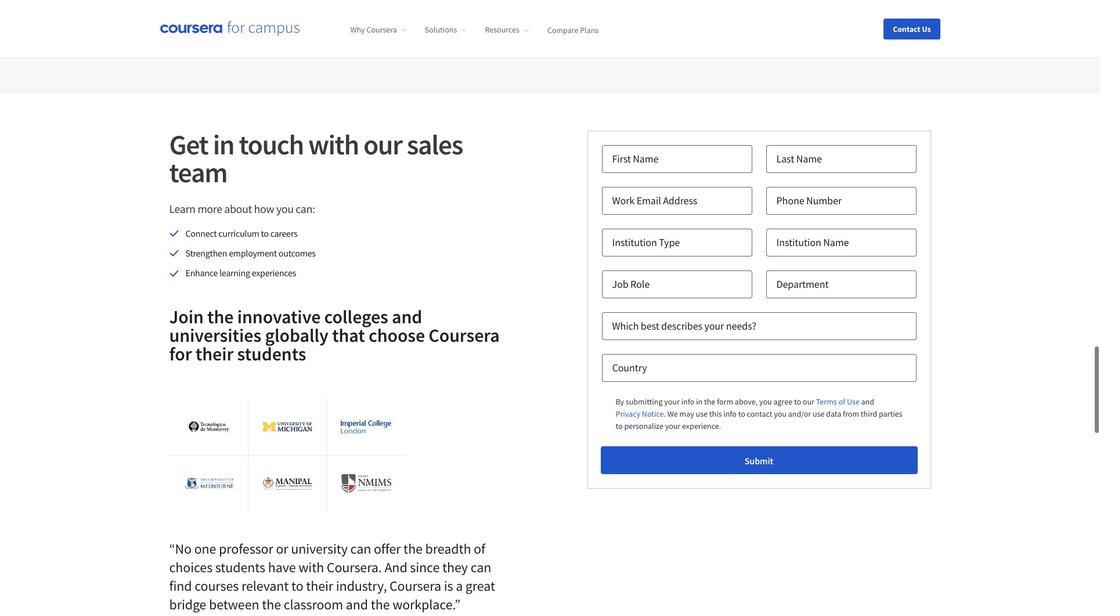 Task type: describe. For each thing, give the bounding box(es) containing it.
curriculum
[[218, 227, 259, 239]]

Phone Number telephone field
[[766, 187, 916, 215]]

globally
[[265, 324, 329, 347]]

or
[[276, 540, 288, 558]]

get
[[169, 127, 208, 162]]

choices
[[169, 558, 213, 576]]

by
[[616, 396, 624, 407]]

to inside no one professor or university can offer the breadth of choices students have with coursera. and since they can find courses relevant to their industry, coursera is a great bridge between the classroom and the workplace.
[[291, 577, 303, 595]]

between
[[209, 595, 259, 613]]

connect curriculum to careers
[[185, 227, 297, 239]]

the up since on the bottom of page
[[404, 540, 423, 558]]

why
[[350, 25, 365, 35]]

rector
[[421, 31, 447, 43]]

your inside . we may use this info to contact you and/or use data from third parties to personalize your experience.
[[665, 421, 681, 431]]

country
[[612, 361, 647, 374]]

team
[[169, 155, 227, 190]]

submitting
[[626, 396, 663, 407]]

the inside by submitting your info in the form above, you agree to our terms of use and privacy notice
[[704, 396, 715, 407]]

by submitting your info in the form above, you agree to our terms of use and privacy notice
[[616, 396, 876, 419]]

international
[[510, 31, 560, 43]]

no
[[175, 540, 192, 558]]

above,
[[735, 396, 758, 407]]

submit
[[745, 455, 773, 467]]

more
[[197, 201, 222, 216]]

in inside get in touch with our sales team
[[213, 127, 234, 162]]

. we may use this info to contact you and/or use data from third parties to personalize your experience.
[[616, 408, 902, 431]]

students inside the join the innovative colleges and universities globally that choose coursera for their students
[[237, 342, 306, 366]]

0 vertical spatial your
[[704, 319, 724, 332]]

yevgenia
[[403, 9, 444, 24]]

learn more about how you can:
[[169, 201, 315, 216]]

job role
[[612, 277, 650, 291]]

department
[[776, 277, 829, 291]]

strengthen
[[185, 247, 227, 259]]

outcomes
[[279, 247, 316, 259]]

can:
[[296, 201, 315, 216]]

solutions link
[[425, 25, 466, 35]]

to left careers
[[261, 227, 269, 239]]

first
[[612, 152, 631, 165]]

join
[[169, 305, 204, 328]]

vice-
[[403, 31, 421, 43]]

you inside by submitting your info in the form above, you agree to our terms of use and privacy notice
[[759, 396, 772, 407]]

professor
[[219, 540, 273, 558]]

students inside no one professor or university can offer the breadth of choices students have with coursera. and since they can find courses relevant to their industry, coursera is a great bridge between the classroom and the workplace.
[[215, 558, 265, 576]]

nmims image
[[341, 474, 391, 493]]

from
[[843, 408, 859, 419]]

work
[[612, 194, 635, 207]]

contact
[[893, 24, 921, 34]]

industry,
[[336, 577, 387, 595]]

classroom
[[284, 595, 343, 613]]

last name
[[776, 152, 822, 165]]

privacy notice
[[616, 408, 664, 419]]

personalize
[[624, 421, 663, 431]]

0 vertical spatial for
[[448, 31, 459, 43]]

. we
[[664, 408, 678, 419]]

us
[[922, 24, 931, 34]]

vice-rector for science and international collaboration
[[403, 31, 615, 43]]

yevgenia d.
[[403, 9, 456, 24]]

colleges
[[324, 305, 388, 328]]

and inside by submitting your info in the form above, you agree to our terms of use and privacy notice
[[861, 396, 874, 407]]

for inside the join the innovative colleges and universities globally that choose coursera for their students
[[169, 342, 192, 366]]

contact
[[747, 408, 772, 419]]

0 vertical spatial coursera
[[367, 25, 397, 35]]

2 use from the left
[[813, 408, 825, 419]]

of
[[474, 540, 485, 558]]

how
[[254, 201, 274, 216]]

workplace.
[[393, 595, 454, 613]]

institution for institution type
[[612, 235, 657, 249]]

privacy notice link
[[616, 408, 664, 420]]

careers
[[270, 227, 297, 239]]

1 horizontal spatial can
[[471, 558, 491, 576]]

coursera for campus image
[[160, 21, 299, 37]]

contact us button
[[884, 18, 940, 39]]

plans
[[580, 25, 599, 35]]

bridge
[[169, 595, 206, 613]]

the down "industry,"
[[371, 595, 390, 613]]

work email address
[[612, 194, 697, 207]]

get in touch with our sales team
[[169, 127, 463, 190]]

0 horizontal spatial can
[[350, 540, 371, 558]]

institution for institution name
[[776, 235, 821, 249]]

email
[[637, 194, 661, 207]]

phone number
[[776, 194, 842, 207]]

compare plans link
[[547, 25, 599, 35]]

offer
[[374, 540, 401, 558]]

name for institution name
[[823, 235, 849, 249]]

since
[[410, 558, 440, 576]]

role
[[630, 277, 650, 291]]

our inside by submitting your info in the form above, you agree to our terms of use and privacy notice
[[803, 396, 814, 407]]

name for first name
[[633, 152, 659, 165]]

international information technology university (iitu) image
[[326, 8, 384, 30]]

may
[[680, 408, 694, 419]]

0 vertical spatial you
[[276, 201, 294, 216]]

phone
[[776, 194, 804, 207]]

third
[[861, 408, 877, 419]]

address
[[663, 194, 697, 207]]

coursera inside no one professor or university can offer the breadth of choices students have with coursera. and since they can find courses relevant to their industry, coursera is a great bridge between the classroom and the workplace.
[[390, 577, 441, 595]]

is
[[444, 577, 453, 595]]



Task type: vqa. For each thing, say whether or not it's contained in the screenshot.
Week 3
no



Task type: locate. For each thing, give the bounding box(es) containing it.
agree to
[[774, 396, 801, 407]]

and right colleges
[[392, 305, 422, 328]]

their down join
[[196, 342, 234, 366]]

use up experience.
[[696, 408, 708, 419]]

your inside by submitting your info in the form above, you agree to our terms of use and privacy notice
[[664, 396, 680, 407]]

experiences
[[252, 267, 296, 279]]

imperial college london image
[[341, 420, 391, 433]]

university of michigan image
[[262, 422, 312, 432]]

innovative
[[237, 305, 321, 328]]

the university of melbourne image
[[184, 470, 234, 498]]

1 use from the left
[[696, 408, 708, 419]]

no one professor or university can offer the breadth of choices students have with coursera. and since they can find courses relevant to their industry, coursera is a great bridge between the classroom and the workplace.
[[169, 540, 495, 613]]

Last Name text field
[[766, 145, 916, 173]]

1 horizontal spatial you
[[759, 396, 772, 407]]

1 vertical spatial our
[[803, 396, 814, 407]]

in up experience.
[[696, 396, 703, 407]]

our inside get in touch with our sales team
[[363, 127, 402, 162]]

1 vertical spatial with
[[299, 558, 324, 576]]

learning
[[219, 267, 250, 279]]

0 horizontal spatial their
[[196, 342, 234, 366]]

you inside . we may use this info to contact you and/or use data from third parties to personalize your experience.
[[774, 408, 787, 419]]

2 horizontal spatial you
[[774, 408, 787, 419]]

2 vertical spatial you
[[774, 408, 787, 419]]

0 horizontal spatial our
[[363, 127, 402, 162]]

coursera inside the join the innovative colleges and universities globally that choose coursera for their students
[[429, 324, 500, 347]]

students down "innovative"
[[237, 342, 306, 366]]

1 vertical spatial students
[[215, 558, 265, 576]]

touch
[[239, 127, 303, 162]]

best
[[641, 319, 659, 332]]

institution left type
[[612, 235, 657, 249]]

institution name
[[776, 235, 849, 249]]

they
[[442, 558, 468, 576]]

1 horizontal spatial in
[[696, 396, 703, 407]]

can
[[350, 540, 371, 558], [471, 558, 491, 576]]

with inside get in touch with our sales team
[[308, 127, 359, 162]]

first name
[[612, 152, 659, 165]]

with inside no one professor or university can offer the breadth of choices students have with coursera. and since they can find courses relevant to their industry, coursera is a great bridge between the classroom and the workplace.
[[299, 558, 324, 576]]

resources
[[485, 25, 520, 35]]

2 vertical spatial your
[[665, 421, 681, 431]]

with
[[308, 127, 359, 162], [299, 558, 324, 576]]

the right join
[[207, 305, 234, 328]]

1 horizontal spatial our
[[803, 396, 814, 407]]

and inside no one professor or university can offer the breadth of choices students have with coursera. and since they can find courses relevant to their industry, coursera is a great bridge between the classroom and the workplace.
[[346, 595, 368, 613]]

you left can:
[[276, 201, 294, 216]]

name
[[633, 152, 659, 165], [796, 152, 822, 165], [823, 235, 849, 249]]

and
[[385, 558, 407, 576]]

1 vertical spatial your
[[664, 396, 680, 407]]

0 vertical spatial their
[[196, 342, 234, 366]]

for right 'rector'
[[448, 31, 459, 43]]

to
[[261, 227, 269, 239], [738, 408, 745, 419], [616, 421, 623, 431], [291, 577, 303, 595]]

institution type
[[612, 235, 680, 249]]

0 vertical spatial our
[[363, 127, 402, 162]]

0 horizontal spatial name
[[633, 152, 659, 165]]

and
[[493, 31, 508, 43], [392, 305, 422, 328], [861, 396, 874, 407], [346, 595, 368, 613]]

in inside by submitting your info in the form above, you agree to our terms of use and privacy notice
[[696, 396, 703, 407]]

1 vertical spatial can
[[471, 558, 491, 576]]

1 horizontal spatial institution
[[776, 235, 821, 249]]

relevant
[[241, 577, 289, 595]]

courses
[[195, 577, 239, 595]]

resources link
[[485, 25, 529, 35]]

a
[[456, 577, 463, 595]]

you down agree to
[[774, 408, 787, 419]]

0 horizontal spatial use
[[696, 408, 708, 419]]

Work Email Address email field
[[602, 187, 752, 215]]

0 horizontal spatial in
[[213, 127, 234, 162]]

connect
[[185, 227, 217, 239]]

why coursera
[[350, 25, 397, 35]]

0 horizontal spatial you
[[276, 201, 294, 216]]

your left needs?
[[704, 319, 724, 332]]

you
[[276, 201, 294, 216], [759, 396, 772, 407], [774, 408, 787, 419]]

1 horizontal spatial their
[[306, 577, 333, 595]]

data
[[826, 408, 841, 419]]

1 vertical spatial their
[[306, 577, 333, 595]]

1 horizontal spatial for
[[448, 31, 459, 43]]

use left data
[[813, 408, 825, 419]]

and up third on the right bottom of the page
[[861, 396, 874, 407]]

0 horizontal spatial for
[[169, 342, 192, 366]]

your
[[704, 319, 724, 332], [664, 396, 680, 407], [665, 421, 681, 431]]

number
[[806, 194, 842, 207]]

2 vertical spatial coursera
[[390, 577, 441, 595]]

in right get
[[213, 127, 234, 162]]

1 institution from the left
[[612, 235, 657, 249]]

their up classroom
[[306, 577, 333, 595]]

students down professor
[[215, 558, 265, 576]]

manipal university image
[[262, 477, 312, 491]]

type
[[659, 235, 680, 249]]

institution
[[612, 235, 657, 249], [776, 235, 821, 249]]

the
[[207, 305, 234, 328], [704, 396, 715, 407], [404, 540, 423, 558], [262, 595, 281, 613], [371, 595, 390, 613]]

1 horizontal spatial info
[[723, 408, 737, 419]]

enhance
[[185, 267, 218, 279]]

to down the above,
[[738, 408, 745, 419]]

coursera
[[367, 25, 397, 35], [429, 324, 500, 347], [390, 577, 441, 595]]

which best describes your needs?
[[612, 319, 756, 332]]

0 vertical spatial students
[[237, 342, 306, 366]]

employment
[[229, 247, 277, 259]]

that
[[332, 324, 365, 347]]

your down . we
[[665, 421, 681, 431]]

great
[[465, 577, 495, 595]]

the down relevant
[[262, 595, 281, 613]]

contact us
[[893, 24, 931, 34]]

collaboration
[[562, 31, 615, 43]]

name right last
[[796, 152, 822, 165]]

the inside the join the innovative colleges and universities globally that choose coursera for their students
[[207, 305, 234, 328]]

0 vertical spatial in
[[213, 127, 234, 162]]

1 vertical spatial info
[[723, 408, 737, 419]]

parties
[[879, 408, 902, 419]]

name right first
[[633, 152, 659, 165]]

describes
[[661, 319, 702, 332]]

compare
[[547, 25, 578, 35]]

have
[[268, 558, 296, 576]]

for down join
[[169, 342, 192, 366]]

sales
[[407, 127, 463, 162]]

info up may
[[681, 396, 694, 407]]

d.
[[446, 9, 456, 24]]

1 vertical spatial for
[[169, 342, 192, 366]]

for
[[448, 31, 459, 43], [169, 342, 192, 366]]

info inside by submitting your info in the form above, you agree to our terms of use and privacy notice
[[681, 396, 694, 407]]

about
[[224, 201, 252, 216]]

name down phone number phone field
[[823, 235, 849, 249]]

First Name text field
[[602, 145, 752, 173]]

0 vertical spatial info
[[681, 396, 694, 407]]

strengthen employment outcomes
[[185, 247, 316, 259]]

your up . we
[[664, 396, 680, 407]]

info down form
[[723, 408, 737, 419]]

our up 'and/or'
[[803, 396, 814, 407]]

can up coursera.
[[350, 540, 371, 558]]

1 vertical spatial you
[[759, 396, 772, 407]]

name for last name
[[796, 152, 822, 165]]

info
[[681, 396, 694, 407], [723, 408, 737, 419]]

their inside the join the innovative colleges and universities globally that choose coursera for their students
[[196, 342, 234, 366]]

learn
[[169, 201, 195, 216]]

submit button
[[601, 446, 918, 474]]

and down "industry,"
[[346, 595, 368, 613]]

0 horizontal spatial info
[[681, 396, 694, 407]]

you up contact
[[759, 396, 772, 407]]

and right science at left
[[493, 31, 508, 43]]

2 institution from the left
[[776, 235, 821, 249]]

use
[[696, 408, 708, 419], [813, 408, 825, 419]]

university
[[291, 540, 348, 558]]

breadth
[[425, 540, 471, 558]]

1 vertical spatial coursera
[[429, 324, 500, 347]]

1 vertical spatial in
[[696, 396, 703, 407]]

0 horizontal spatial institution
[[612, 235, 657, 249]]

experience.
[[682, 421, 721, 431]]

enhance learning experiences
[[185, 267, 296, 279]]

0 vertical spatial can
[[350, 540, 371, 558]]

1 horizontal spatial name
[[796, 152, 822, 165]]

why coursera link
[[350, 25, 406, 35]]

to down 'have'
[[291, 577, 303, 595]]

2 horizontal spatial name
[[823, 235, 849, 249]]

coursera.
[[327, 558, 382, 576]]

the up the this
[[704, 396, 715, 407]]

1 horizontal spatial use
[[813, 408, 825, 419]]

one
[[194, 540, 216, 558]]

find
[[169, 577, 192, 595]]

can up 'great'
[[471, 558, 491, 576]]

science
[[461, 31, 491, 43]]

and/or
[[788, 408, 811, 419]]

to down privacy notice link
[[616, 421, 623, 431]]

tecnológico de monterrey image
[[184, 421, 234, 432]]

students
[[237, 342, 306, 366], [215, 558, 265, 576]]

info inside . we may use this info to contact you and/or use data from third parties to personalize your experience.
[[723, 408, 737, 419]]

Institution Name text field
[[766, 228, 916, 256]]

their inside no one professor or university can offer the breadth of choices students have with coursera. and since they can find courses relevant to their industry, coursera is a great bridge between the classroom and the workplace.
[[306, 577, 333, 595]]

institution up the department
[[776, 235, 821, 249]]

our left sales on the left top of page
[[363, 127, 402, 162]]

last
[[776, 152, 794, 165]]

0 vertical spatial with
[[308, 127, 359, 162]]

choose
[[369, 324, 425, 347]]

and inside the join the innovative colleges and universities globally that choose coursera for their students
[[392, 305, 422, 328]]



